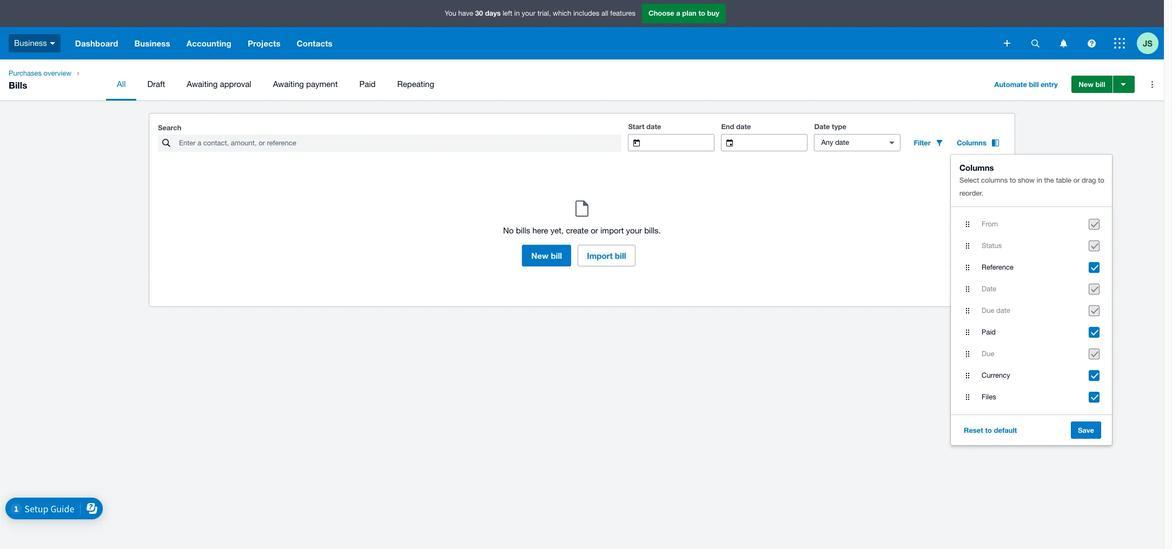 Task type: locate. For each thing, give the bounding box(es) containing it.
or left drag
[[1074, 176, 1080, 184]]

0 horizontal spatial new bill button
[[522, 245, 571, 267]]

in left the the
[[1037, 176, 1042, 184]]

menu containing all
[[106, 68, 979, 101]]

in inside columns select columns to show in the table or drag to reorder.
[[1037, 176, 1042, 184]]

0 vertical spatial due
[[982, 307, 995, 315]]

0 vertical spatial new bill button
[[1072, 76, 1113, 93]]

bill inside popup button
[[1029, 80, 1039, 89]]

new right the entry in the right of the page
[[1079, 80, 1094, 89]]

new
[[1079, 80, 1094, 89], [531, 251, 549, 261]]

0 horizontal spatial new
[[531, 251, 549, 261]]

default
[[994, 426, 1017, 435]]

svg image
[[1114, 38, 1125, 49], [1004, 40, 1011, 47]]

2 due from the top
[[982, 350, 995, 358]]

paid right payment
[[359, 80, 376, 89]]

reset
[[964, 426, 983, 435]]

bill for automate bill entry popup button
[[1029, 80, 1039, 89]]

create
[[566, 226, 589, 235]]

1 horizontal spatial new bill button
[[1072, 76, 1113, 93]]

1 vertical spatial due
[[982, 350, 995, 358]]

End date field
[[742, 135, 807, 151]]

bill
[[1029, 80, 1039, 89], [1096, 80, 1106, 89], [551, 251, 562, 261], [615, 251, 626, 261]]

1 vertical spatial new bill button
[[522, 245, 571, 267]]

0 vertical spatial new bill
[[1079, 80, 1106, 89]]

reset to default button
[[958, 422, 1024, 439]]

banner
[[0, 0, 1164, 60]]

banner containing js
[[0, 0, 1164, 60]]

date down 'reference'
[[996, 307, 1010, 315]]

business up 'purchases'
[[14, 38, 47, 47]]

in
[[514, 9, 520, 17], [1037, 176, 1042, 184]]

import
[[600, 226, 624, 235]]

date
[[647, 122, 661, 131], [736, 122, 751, 131], [996, 307, 1010, 315]]

plan
[[682, 9, 697, 17]]

reset to default
[[964, 426, 1017, 435]]

0 horizontal spatial in
[[514, 9, 520, 17]]

navigation
[[67, 27, 996, 60]]

start date
[[628, 122, 661, 131]]

paid down due date
[[982, 328, 996, 336]]

new bill button down the here
[[522, 245, 571, 267]]

0 vertical spatial new
[[1079, 80, 1094, 89]]

purchases
[[9, 69, 42, 77]]

date right start
[[647, 122, 661, 131]]

awaiting left payment
[[273, 80, 304, 89]]

business
[[14, 38, 47, 47], [134, 38, 170, 48]]

0 horizontal spatial awaiting
[[187, 80, 218, 89]]

new bill down the here
[[531, 251, 562, 261]]

0 horizontal spatial your
[[522, 9, 536, 17]]

includes
[[573, 9, 600, 17]]

1 vertical spatial paid
[[982, 328, 996, 336]]

new bill for the leftmost new bill button
[[531, 251, 562, 261]]

to left buy
[[699, 9, 705, 17]]

dashboard link
[[67, 27, 126, 60]]

date left type at the top of page
[[814, 122, 830, 131]]

1 vertical spatial columns
[[960, 163, 994, 173]]

trial,
[[538, 9, 551, 17]]

1 horizontal spatial new
[[1079, 80, 1094, 89]]

2 awaiting from the left
[[273, 80, 304, 89]]

1 vertical spatial new
[[531, 251, 549, 261]]

0 horizontal spatial or
[[591, 226, 598, 235]]

new inside bills navigation
[[1079, 80, 1094, 89]]

here
[[533, 226, 548, 235]]

have
[[458, 9, 473, 17]]

columns inside columns select columns to show in the table or drag to reorder.
[[960, 163, 994, 173]]

0 horizontal spatial paid
[[359, 80, 376, 89]]

1 horizontal spatial business
[[134, 38, 170, 48]]

yet,
[[551, 226, 564, 235]]

date right 'end'
[[736, 122, 751, 131]]

overflow menu image
[[1142, 74, 1163, 95]]

your left bills.
[[626, 226, 642, 235]]

bill down yet,
[[551, 251, 562, 261]]

1 vertical spatial date
[[982, 285, 997, 293]]

paid link
[[349, 68, 386, 101]]

awaiting for awaiting payment
[[273, 80, 304, 89]]

bill left the entry in the right of the page
[[1029, 80, 1039, 89]]

all link
[[106, 68, 137, 101]]

or inside columns select columns to show in the table or drag to reorder.
[[1074, 176, 1080, 184]]

0 horizontal spatial business
[[14, 38, 47, 47]]

columns select columns to show in the table or drag to reorder.
[[960, 163, 1105, 197]]

date for due date
[[996, 307, 1010, 315]]

navigation containing dashboard
[[67, 27, 996, 60]]

0 vertical spatial in
[[514, 9, 520, 17]]

paid
[[359, 80, 376, 89], [982, 328, 996, 336]]

1 due from the top
[[982, 307, 995, 315]]

columns for columns select columns to show in the table or drag to reorder.
[[960, 163, 994, 173]]

1 vertical spatial new bill
[[531, 251, 562, 261]]

bill for the leftmost new bill button
[[551, 251, 562, 261]]

date up due date
[[982, 285, 997, 293]]

due
[[982, 307, 995, 315], [982, 350, 995, 358]]

to
[[699, 9, 705, 17], [1010, 176, 1016, 184], [1098, 176, 1105, 184], [985, 426, 992, 435]]

menu inside bills navigation
[[106, 68, 979, 101]]

in inside you have 30 days left in your trial, which includes all features
[[514, 9, 520, 17]]

1 horizontal spatial awaiting
[[273, 80, 304, 89]]

new bill button
[[1072, 76, 1113, 93], [522, 245, 571, 267]]

new for new bill button in the bills navigation
[[1079, 80, 1094, 89]]

new bill inside bills navigation
[[1079, 80, 1106, 89]]

columns
[[957, 138, 987, 147], [960, 163, 994, 173]]

0 vertical spatial date
[[814, 122, 830, 131]]

1 horizontal spatial date
[[982, 285, 997, 293]]

svg image up automate
[[1004, 40, 1011, 47]]

accounting
[[187, 38, 231, 48]]

30
[[475, 9, 483, 17]]

new bill right the entry in the right of the page
[[1079, 80, 1106, 89]]

due down 'reference'
[[982, 307, 995, 315]]

1 horizontal spatial paid
[[982, 328, 996, 336]]

bills
[[516, 226, 530, 235]]

bills navigation
[[0, 60, 1164, 101]]

due up currency
[[982, 350, 995, 358]]

bills
[[9, 80, 27, 91]]

awaiting left approval
[[187, 80, 218, 89]]

no bills here yet, create or import your bills.
[[503, 226, 661, 235]]

svg image left js
[[1114, 38, 1125, 49]]

business up draft
[[134, 38, 170, 48]]

Date type field
[[815, 135, 880, 151]]

date for date
[[982, 285, 997, 293]]

to right reset
[[985, 426, 992, 435]]

import bill
[[587, 251, 626, 261]]

projects button
[[240, 27, 289, 60]]

awaiting approval link
[[176, 68, 262, 101]]

new bill
[[1079, 80, 1106, 89], [531, 251, 562, 261]]

0 horizontal spatial new bill
[[531, 251, 562, 261]]

new down the here
[[531, 251, 549, 261]]

select
[[960, 176, 979, 184]]

entry
[[1041, 80, 1058, 89]]

columns for columns
[[957, 138, 987, 147]]

1 horizontal spatial or
[[1074, 176, 1080, 184]]

your
[[522, 9, 536, 17], [626, 226, 642, 235]]

columns inside button
[[957, 138, 987, 147]]

reorder.
[[960, 189, 984, 197]]

or right create
[[591, 226, 598, 235]]

days
[[485, 9, 501, 17]]

0 vertical spatial paid
[[359, 80, 376, 89]]

save
[[1078, 426, 1094, 435]]

0 vertical spatial columns
[[957, 138, 987, 147]]

all
[[602, 9, 608, 17]]

1 vertical spatial or
[[591, 226, 598, 235]]

new bill button right the entry in the right of the page
[[1072, 76, 1113, 93]]

0 horizontal spatial date
[[814, 122, 830, 131]]

menu
[[106, 68, 979, 101]]

bill right the entry in the right of the page
[[1096, 80, 1106, 89]]

0 vertical spatial or
[[1074, 176, 1080, 184]]

awaiting
[[187, 80, 218, 89], [273, 80, 304, 89]]

svg image
[[1031, 39, 1039, 47], [1060, 39, 1067, 47], [1088, 39, 1096, 47], [50, 42, 55, 45]]

status
[[982, 242, 1002, 250]]

your left trial,
[[522, 9, 536, 17]]

in for columns
[[1037, 176, 1042, 184]]

payment
[[306, 80, 338, 89]]

contacts button
[[289, 27, 341, 60]]

you
[[445, 9, 456, 17]]

date for start date
[[647, 122, 661, 131]]

dashboard
[[75, 38, 118, 48]]

purchases overview link
[[4, 68, 76, 79]]

automate
[[995, 80, 1027, 89]]

0 vertical spatial your
[[522, 9, 536, 17]]

1 horizontal spatial date
[[736, 122, 751, 131]]

1 vertical spatial in
[[1037, 176, 1042, 184]]

or
[[1074, 176, 1080, 184], [591, 226, 598, 235]]

date inside columns group
[[982, 285, 997, 293]]

1 horizontal spatial in
[[1037, 176, 1042, 184]]

repeating link
[[386, 68, 445, 101]]

the
[[1044, 176, 1054, 184]]

1 horizontal spatial new bill
[[1079, 80, 1106, 89]]

1 awaiting from the left
[[187, 80, 218, 89]]

repeating
[[397, 80, 434, 89]]

contacts
[[297, 38, 333, 48]]

date inside columns group
[[996, 307, 1010, 315]]

0 horizontal spatial date
[[647, 122, 661, 131]]

bill right import
[[615, 251, 626, 261]]

1 horizontal spatial your
[[626, 226, 642, 235]]

drag
[[1082, 176, 1096, 184]]

2 horizontal spatial date
[[996, 307, 1010, 315]]

in right left
[[514, 9, 520, 17]]

date
[[814, 122, 830, 131], [982, 285, 997, 293]]



Task type: describe. For each thing, give the bounding box(es) containing it.
features
[[610, 9, 636, 17]]

left
[[503, 9, 512, 17]]

date for date type
[[814, 122, 830, 131]]

import bill button
[[578, 245, 635, 267]]

overview
[[44, 69, 71, 77]]

Start date field
[[649, 135, 714, 151]]

to left the show
[[1010, 176, 1016, 184]]

due date
[[982, 307, 1010, 315]]

show
[[1018, 176, 1035, 184]]

filter
[[914, 138, 931, 147]]

business button
[[126, 27, 178, 60]]

import
[[587, 251, 613, 261]]

columns button
[[950, 134, 1006, 151]]

start
[[628, 122, 645, 131]]

business inside popup button
[[14, 38, 47, 47]]

due for due date
[[982, 307, 995, 315]]

no
[[503, 226, 514, 235]]

to inside button
[[985, 426, 992, 435]]

end
[[721, 122, 734, 131]]

bill for import bill button
[[615, 251, 626, 261]]

currency
[[982, 372, 1010, 380]]

from
[[982, 220, 998, 228]]

date for end date
[[736, 122, 751, 131]]

js
[[1143, 38, 1153, 48]]

approval
[[220, 80, 251, 89]]

files
[[982, 393, 996, 401]]

a
[[676, 9, 680, 17]]

0 horizontal spatial svg image
[[1004, 40, 1011, 47]]

projects
[[248, 38, 281, 48]]

draft link
[[137, 68, 176, 101]]

which
[[553, 9, 571, 17]]

your inside you have 30 days left in your trial, which includes all features
[[522, 9, 536, 17]]

in for you
[[514, 9, 520, 17]]

columns
[[981, 176, 1008, 184]]

js button
[[1137, 27, 1164, 60]]

svg image inside business popup button
[[50, 42, 55, 45]]

save button
[[1071, 422, 1101, 439]]

search
[[158, 123, 181, 132]]

automate bill entry
[[995, 80, 1058, 89]]

paid inside paid 'link'
[[359, 80, 376, 89]]

purchases overview
[[9, 69, 71, 77]]

to right drag
[[1098, 176, 1105, 184]]

choose
[[649, 9, 674, 17]]

new for the leftmost new bill button
[[531, 251, 549, 261]]

date type
[[814, 122, 847, 131]]

new bill button inside bills navigation
[[1072, 76, 1113, 93]]

reference
[[982, 263, 1014, 272]]

business inside dropdown button
[[134, 38, 170, 48]]

due for due
[[982, 350, 995, 358]]

awaiting payment link
[[262, 68, 349, 101]]

draft
[[147, 80, 165, 89]]

table
[[1056, 176, 1072, 184]]

1 vertical spatial your
[[626, 226, 642, 235]]

buy
[[707, 9, 719, 17]]

Search field
[[178, 135, 622, 151]]

type
[[832, 122, 847, 131]]

1 horizontal spatial svg image
[[1114, 38, 1125, 49]]

accounting button
[[178, 27, 240, 60]]

business button
[[0, 27, 67, 60]]

awaiting for awaiting approval
[[187, 80, 218, 89]]

paid inside columns group
[[982, 328, 996, 336]]

filter button
[[907, 134, 950, 151]]

automate bill entry button
[[988, 76, 1064, 93]]

all
[[117, 80, 126, 89]]

new bill for new bill button in the bills navigation
[[1079, 80, 1106, 89]]

awaiting approval
[[187, 80, 251, 89]]

choose a plan to buy
[[649, 9, 719, 17]]

you have 30 days left in your trial, which includes all features
[[445, 9, 636, 17]]

awaiting payment
[[273, 80, 338, 89]]

end date
[[721, 122, 751, 131]]

bill for new bill button in the bills navigation
[[1096, 80, 1106, 89]]

columns group
[[951, 155, 1112, 446]]

bills.
[[644, 226, 661, 235]]



Task type: vqa. For each thing, say whether or not it's contained in the screenshot.
Feb 26, 2024 at the bottom left
no



